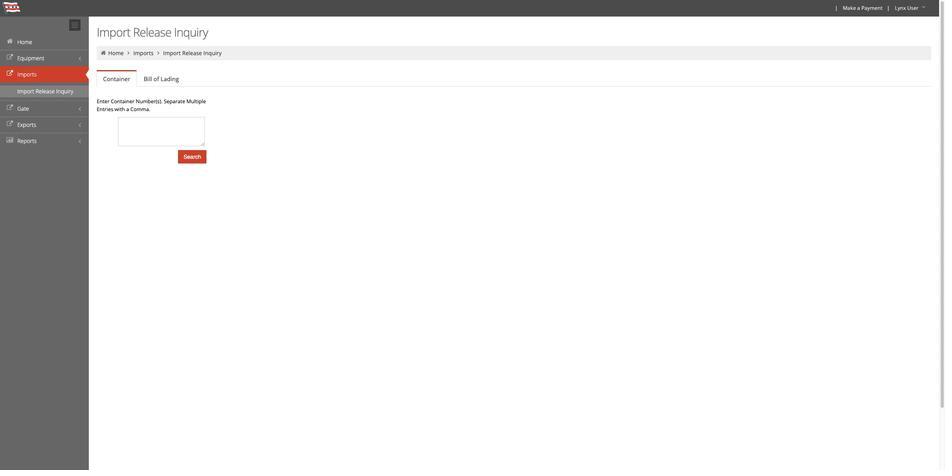 Task type: describe. For each thing, give the bounding box(es) containing it.
1 | from the left
[[835, 4, 838, 11]]

exports link
[[0, 117, 89, 133]]

make a payment
[[843, 4, 883, 11]]

lynx user link
[[891, 0, 931, 17]]

import release inquiry for the right import release inquiry link
[[163, 49, 222, 57]]

gate
[[17, 105, 29, 113]]

multiple
[[186, 98, 206, 105]]

of
[[154, 75, 159, 83]]

0 vertical spatial release
[[133, 24, 171, 40]]

angle right image
[[155, 50, 162, 56]]

with
[[115, 106, 125, 113]]

lynx user
[[895, 4, 919, 11]]

bill of lading link
[[137, 71, 185, 87]]

0 horizontal spatial home image
[[6, 39, 14, 44]]

0 vertical spatial import release inquiry
[[97, 24, 208, 40]]

1 horizontal spatial home link
[[108, 49, 124, 57]]

number(s).
[[136, 98, 162, 105]]

1 horizontal spatial home image
[[100, 50, 107, 56]]

external link image for exports
[[6, 122, 14, 127]]

bill
[[144, 75, 152, 83]]

2 | from the left
[[887, 4, 890, 11]]

1 horizontal spatial import release inquiry link
[[163, 49, 222, 57]]

0 vertical spatial container
[[103, 75, 130, 83]]

0 vertical spatial inquiry
[[174, 24, 208, 40]]

bar chart image
[[6, 138, 14, 143]]

2 vertical spatial release
[[36, 88, 55, 95]]

a inside the make a payment link
[[857, 4, 860, 11]]

0 horizontal spatial imports
[[17, 71, 37, 78]]

make
[[843, 4, 856, 11]]

search button
[[178, 150, 207, 164]]

container inside enter container number(s).  separate multiple entries with a comma.
[[111, 98, 134, 105]]

1 vertical spatial release
[[182, 49, 202, 57]]

separate
[[164, 98, 185, 105]]



Task type: vqa. For each thing, say whether or not it's contained in the screenshot.
Container
yes



Task type: locate. For each thing, give the bounding box(es) containing it.
import for leftmost import release inquiry link
[[17, 88, 34, 95]]

0 vertical spatial home
[[17, 38, 32, 46]]

lading
[[161, 75, 179, 83]]

0 horizontal spatial home link
[[0, 34, 89, 50]]

2 vertical spatial import release inquiry
[[17, 88, 73, 95]]

external link image up "bar chart" icon
[[6, 122, 14, 127]]

1 vertical spatial external link image
[[6, 122, 14, 127]]

imports link
[[133, 49, 154, 57], [0, 66, 89, 83]]

0 horizontal spatial home
[[17, 38, 32, 46]]

lynx
[[895, 4, 906, 11]]

imports link down "equipment"
[[0, 66, 89, 83]]

1 vertical spatial external link image
[[6, 71, 14, 77]]

external link image inside equipment link
[[6, 55, 14, 60]]

2 vertical spatial import
[[17, 88, 34, 95]]

a inside enter container number(s).  separate multiple entries with a comma.
[[126, 106, 129, 113]]

external link image inside gate link
[[6, 105, 14, 111]]

angle right image
[[125, 50, 132, 56]]

0 vertical spatial external link image
[[6, 105, 14, 111]]

inquiry
[[174, 24, 208, 40], [203, 49, 222, 57], [56, 88, 73, 95]]

0 vertical spatial a
[[857, 4, 860, 11]]

import for the right import release inquiry link
[[163, 49, 181, 57]]

import release inquiry link up gate link
[[0, 86, 89, 98]]

import
[[97, 24, 130, 40], [163, 49, 181, 57], [17, 88, 34, 95]]

import release inquiry for leftmost import release inquiry link
[[17, 88, 73, 95]]

2 vertical spatial inquiry
[[56, 88, 73, 95]]

home link up "equipment"
[[0, 34, 89, 50]]

home image
[[6, 39, 14, 44], [100, 50, 107, 56]]

home link left angle right image
[[108, 49, 124, 57]]

release up gate link
[[36, 88, 55, 95]]

0 horizontal spatial release
[[36, 88, 55, 95]]

home link
[[0, 34, 89, 50], [108, 49, 124, 57]]

2 external link image from the top
[[6, 71, 14, 77]]

equipment
[[17, 54, 44, 62]]

external link image for imports
[[6, 71, 14, 77]]

external link image for gate
[[6, 105, 14, 111]]

2 horizontal spatial import
[[163, 49, 181, 57]]

None text field
[[118, 117, 205, 146]]

1 vertical spatial inquiry
[[203, 49, 222, 57]]

0 horizontal spatial |
[[835, 4, 838, 11]]

entries
[[97, 106, 113, 113]]

1 vertical spatial home
[[108, 49, 124, 57]]

1 horizontal spatial home
[[108, 49, 124, 57]]

container link
[[97, 71, 137, 87]]

external link image
[[6, 105, 14, 111], [6, 122, 14, 127]]

1 vertical spatial a
[[126, 106, 129, 113]]

external link image left "equipment"
[[6, 55, 14, 60]]

user
[[907, 4, 919, 11]]

|
[[835, 4, 838, 11], [887, 4, 890, 11]]

0 horizontal spatial imports link
[[0, 66, 89, 83]]

2 external link image from the top
[[6, 122, 14, 127]]

reports link
[[0, 133, 89, 149]]

enter container number(s).  separate multiple entries with a comma.
[[97, 98, 206, 113]]

bill of lading
[[144, 75, 179, 83]]

import release inquiry up angle right icon
[[97, 24, 208, 40]]

gate link
[[0, 101, 89, 117]]

0 vertical spatial imports
[[133, 49, 154, 57]]

home image left angle right image
[[100, 50, 107, 56]]

release up angle right icon
[[133, 24, 171, 40]]

external link image for equipment
[[6, 55, 14, 60]]

0 horizontal spatial import
[[17, 88, 34, 95]]

external link image left gate
[[6, 105, 14, 111]]

import release inquiry link right angle right icon
[[163, 49, 222, 57]]

1 external link image from the top
[[6, 105, 14, 111]]

release
[[133, 24, 171, 40], [182, 49, 202, 57], [36, 88, 55, 95]]

angle down image
[[920, 4, 928, 10]]

home left angle right image
[[108, 49, 124, 57]]

a right with
[[126, 106, 129, 113]]

imports
[[133, 49, 154, 57], [17, 71, 37, 78]]

0 vertical spatial imports link
[[133, 49, 154, 57]]

0 vertical spatial external link image
[[6, 55, 14, 60]]

home
[[17, 38, 32, 46], [108, 49, 124, 57]]

a right make
[[857, 4, 860, 11]]

| left make
[[835, 4, 838, 11]]

1 horizontal spatial imports link
[[133, 49, 154, 57]]

container
[[103, 75, 130, 83], [111, 98, 134, 105]]

release right angle right icon
[[182, 49, 202, 57]]

import release inquiry right angle right icon
[[163, 49, 222, 57]]

reports
[[17, 137, 37, 145]]

imports right angle right image
[[133, 49, 154, 57]]

1 vertical spatial import release inquiry
[[163, 49, 222, 57]]

import up angle right image
[[97, 24, 130, 40]]

external link image
[[6, 55, 14, 60], [6, 71, 14, 77]]

make a payment link
[[839, 0, 885, 17]]

imports down "equipment"
[[17, 71, 37, 78]]

1 horizontal spatial |
[[887, 4, 890, 11]]

comma.
[[130, 106, 150, 113]]

1 horizontal spatial import
[[97, 24, 130, 40]]

a
[[857, 4, 860, 11], [126, 106, 129, 113]]

0 horizontal spatial a
[[126, 106, 129, 113]]

1 horizontal spatial release
[[133, 24, 171, 40]]

| left the lynx at the top of page
[[887, 4, 890, 11]]

import release inquiry link
[[163, 49, 222, 57], [0, 86, 89, 98]]

import right angle right icon
[[163, 49, 181, 57]]

1 vertical spatial container
[[111, 98, 134, 105]]

1 vertical spatial imports
[[17, 71, 37, 78]]

imports link right angle right image
[[133, 49, 154, 57]]

equipment link
[[0, 50, 89, 66]]

0 vertical spatial import release inquiry link
[[163, 49, 222, 57]]

import up gate
[[17, 88, 34, 95]]

1 vertical spatial home image
[[100, 50, 107, 56]]

import release inquiry up gate link
[[17, 88, 73, 95]]

1 vertical spatial import
[[163, 49, 181, 57]]

0 horizontal spatial import release inquiry link
[[0, 86, 89, 98]]

enter
[[97, 98, 110, 105]]

1 external link image from the top
[[6, 55, 14, 60]]

0 vertical spatial home image
[[6, 39, 14, 44]]

search
[[184, 154, 201, 160]]

exports
[[17, 121, 36, 129]]

import release inquiry
[[97, 24, 208, 40], [163, 49, 222, 57], [17, 88, 73, 95]]

container up enter
[[103, 75, 130, 83]]

1 horizontal spatial a
[[857, 4, 860, 11]]

1 vertical spatial imports link
[[0, 66, 89, 83]]

2 horizontal spatial release
[[182, 49, 202, 57]]

external link image inside exports link
[[6, 122, 14, 127]]

1 horizontal spatial imports
[[133, 49, 154, 57]]

0 vertical spatial import
[[97, 24, 130, 40]]

home up "equipment"
[[17, 38, 32, 46]]

external link image inside imports link
[[6, 71, 14, 77]]

1 vertical spatial import release inquiry link
[[0, 86, 89, 98]]

home image up equipment link
[[6, 39, 14, 44]]

payment
[[861, 4, 883, 11]]

container up with
[[111, 98, 134, 105]]

external link image down equipment link
[[6, 71, 14, 77]]



